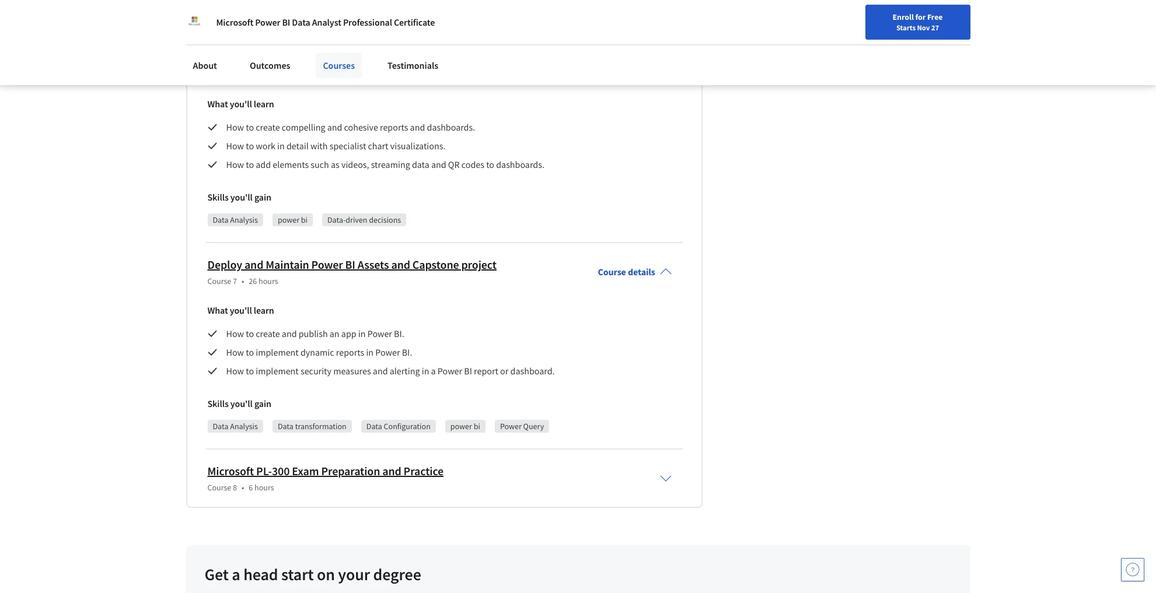 Task type: describe. For each thing, give the bounding box(es) containing it.
power query
[[500, 422, 544, 432]]

preparation
[[321, 464, 380, 479]]

data-
[[328, 215, 346, 225]]

how to add elements such as videos, streaming data and qr codes to dashboards.
[[226, 159, 545, 170]]

publish
[[299, 328, 328, 340]]

bi inside deploy and maintain power bi assets and capstone project course 7 • 26 hours
[[345, 257, 356, 272]]

microsoft pl-300 exam preparation and practice link
[[208, 464, 444, 479]]

and left qr
[[431, 159, 447, 170]]

designing
[[251, 51, 300, 65]]

how for how to create and publish an app in power bi.
[[226, 328, 244, 340]]

get
[[205, 565, 229, 586]]

how for how to use visualizations to perform data analysis.
[[226, 7, 244, 19]]

to for how to use visualizations to perform data analysis.
[[246, 7, 254, 19]]

driven
[[346, 215, 368, 225]]

codes
[[462, 159, 485, 170]]

elements
[[273, 159, 309, 170]]

alerting
[[390, 365, 420, 377]]

what for deploy and maintain power bi assets and capstone project
[[208, 305, 228, 316]]

and left alerting
[[373, 365, 388, 377]]

how for how to implement dynamic reports in power bi.
[[226, 347, 244, 358]]

0 horizontal spatial bi
[[301, 215, 308, 225]]

about
[[193, 60, 217, 71]]

compelling
[[282, 121, 326, 133]]

to for how to create compelling and cohesive reports and dashboards.
[[246, 121, 254, 133]]

find your new career
[[833, 13, 906, 24]]

how to work in detail with specialist chart visualizations.
[[226, 140, 446, 152]]

course down creative
[[208, 69, 231, 80]]

skills for creative designing in power bi
[[208, 191, 229, 203]]

in right designing at the top left of the page
[[302, 51, 312, 65]]

how to implement dynamic reports in power bi.
[[226, 347, 414, 358]]

start
[[281, 565, 314, 586]]

gain for deploy and maintain power bi assets and capstone project
[[255, 398, 272, 410]]

microsoft for pl-
[[208, 464, 254, 479]]

perform
[[336, 7, 368, 19]]

how for how to add elements such as videos, streaming data and qr codes to dashboards.
[[226, 159, 244, 170]]

certificate
[[394, 16, 435, 28]]

27
[[932, 23, 940, 32]]

and up 26
[[245, 257, 264, 272]]

and right assets
[[391, 257, 410, 272]]

chart
[[368, 140, 389, 152]]

1 vertical spatial data
[[412, 159, 430, 170]]

free
[[928, 12, 943, 22]]

deploy and maintain power bi assets and capstone project course 7 • 26 hours
[[208, 257, 497, 287]]

what you'll learn for creative designing in power bi
[[208, 98, 274, 110]]

bi right "use"
[[282, 16, 290, 28]]

details
[[628, 266, 656, 278]]

new
[[866, 13, 882, 24]]

0 vertical spatial your
[[849, 13, 865, 24]]

career
[[883, 13, 906, 24]]

in right alerting
[[422, 365, 429, 377]]

skills for deploy and maintain power bi assets and capstone project
[[208, 398, 229, 410]]

how for how to work in detail with specialist chart visualizations.
[[226, 140, 244, 152]]

outcomes link
[[243, 53, 297, 78]]

find your new career link
[[827, 12, 912, 26]]

1 horizontal spatial dashboards.
[[496, 159, 545, 170]]

english
[[933, 13, 961, 25]]

0 vertical spatial reports
[[380, 121, 408, 133]]

data-driven decisions
[[328, 215, 401, 225]]

on
[[317, 565, 335, 586]]

for
[[916, 12, 926, 22]]

in right app
[[358, 328, 366, 340]]

project
[[462, 257, 497, 272]]

creative designing in power bi
[[208, 51, 358, 65]]

how to create compelling and cohesive reports and dashboards.
[[226, 121, 477, 133]]

0 horizontal spatial power bi
[[278, 215, 308, 225]]

how to use visualizations to perform data analysis.
[[226, 7, 425, 19]]

dashboard.
[[511, 365, 555, 377]]

data configuration
[[367, 422, 431, 432]]

to for how to implement dynamic reports in power bi.
[[246, 347, 254, 358]]

analysis for creative designing in power bi
[[230, 215, 258, 225]]

26
[[249, 276, 257, 287]]

courses
[[323, 60, 355, 71]]

power inside deploy and maintain power bi assets and capstone project course 7 • 26 hours
[[312, 257, 343, 272]]

english button
[[912, 0, 982, 38]]

6 inside microsoft pl-300 exam preparation and practice course 8 • 6 hours
[[249, 483, 253, 493]]

1 horizontal spatial power
[[451, 422, 472, 432]]

• inside deploy and maintain power bi assets and capstone project course 7 • 26 hours
[[242, 276, 244, 287]]

videos,
[[342, 159, 369, 170]]

course details button
[[589, 250, 681, 294]]

power up the how to implement security measures and alerting in a power bi report or dashboard.
[[376, 347, 400, 358]]

data transformation
[[278, 422, 347, 432]]

course 6
[[208, 69, 237, 80]]

0 vertical spatial hours
[[259, 69, 278, 80]]

qr
[[448, 159, 460, 170]]

course inside microsoft pl-300 exam preparation and practice course 8 • 6 hours
[[208, 483, 231, 493]]

20
[[249, 69, 257, 80]]

0 vertical spatial data
[[370, 7, 387, 19]]

find
[[833, 13, 848, 24]]

visualizations.
[[390, 140, 446, 152]]

0 vertical spatial power
[[278, 215, 300, 225]]

and inside microsoft pl-300 exam preparation and practice course 8 • 6 hours
[[383, 464, 402, 479]]

practice
[[404, 464, 444, 479]]

1 vertical spatial bi.
[[402, 347, 412, 358]]

course inside 'dropdown button'
[[598, 266, 626, 278]]

creative designing in power bi link
[[208, 51, 358, 65]]

8
[[233, 483, 237, 493]]

an
[[330, 328, 340, 340]]

report
[[474, 365, 499, 377]]

create for deploy and maintain power bi assets and capstone project
[[256, 328, 280, 340]]

data analysis for deploy and maintain power bi assets and capstone project
[[213, 422, 258, 432]]

how for how to create compelling and cohesive reports and dashboards.
[[226, 121, 244, 133]]

learn for deploy and maintain power bi assets and capstone project
[[254, 305, 274, 316]]

specialist
[[330, 140, 366, 152]]

how to create and publish an app in power bi.
[[226, 328, 405, 340]]

nov
[[918, 23, 930, 32]]

decisions
[[369, 215, 401, 225]]

course details
[[598, 266, 656, 278]]

such
[[311, 159, 329, 170]]

testimonials link
[[381, 53, 446, 78]]



Task type: locate. For each thing, give the bounding box(es) containing it.
implement
[[256, 347, 299, 358], [256, 365, 299, 377]]

1 vertical spatial skills
[[208, 398, 229, 410]]

hours right 26
[[259, 276, 278, 287]]

power up designing at the top left of the page
[[255, 16, 280, 28]]

2 gain from the top
[[255, 398, 272, 410]]

power right configuration
[[451, 422, 472, 432]]

0 vertical spatial •
[[242, 276, 244, 287]]

1 what from the top
[[208, 98, 228, 110]]

• inside microsoft pl-300 exam preparation and practice course 8 • 6 hours
[[242, 483, 244, 493]]

professional
[[343, 16, 392, 28]]

1 vertical spatial 6
[[249, 483, 253, 493]]

2 what you'll learn from the top
[[208, 305, 274, 316]]

20 hours
[[249, 69, 278, 80]]

1 implement from the top
[[256, 347, 299, 358]]

0 vertical spatial skills
[[208, 191, 229, 203]]

2 • from the top
[[242, 483, 244, 493]]

data analysis for creative designing in power bi
[[213, 215, 258, 225]]

6 how from the top
[[226, 347, 244, 358]]

power bi left "power query"
[[451, 422, 481, 432]]

microsoft power bi data analyst professional certificate
[[216, 16, 435, 28]]

0 vertical spatial what you'll learn
[[208, 98, 274, 110]]

maintain
[[266, 257, 309, 272]]

bi.
[[394, 328, 405, 340], [402, 347, 412, 358]]

with
[[311, 140, 328, 152]]

a right alerting
[[431, 365, 436, 377]]

1 vertical spatial power
[[451, 422, 472, 432]]

microsoft pl-300 exam preparation and practice course 8 • 6 hours
[[208, 464, 444, 493]]

data analysis
[[213, 215, 258, 225], [213, 422, 258, 432]]

data down "visualizations."
[[412, 159, 430, 170]]

create
[[256, 121, 280, 133], [256, 328, 280, 340]]

what down course 6
[[208, 98, 228, 110]]

transformation
[[295, 422, 347, 432]]

1 create from the top
[[256, 121, 280, 133]]

to
[[246, 7, 254, 19], [326, 7, 334, 19], [246, 121, 254, 133], [246, 140, 254, 152], [246, 159, 254, 170], [486, 159, 495, 170], [246, 328, 254, 340], [246, 347, 254, 358], [246, 365, 254, 377]]

power down analyst
[[314, 51, 346, 65]]

what
[[208, 98, 228, 110], [208, 305, 228, 316]]

300
[[272, 464, 290, 479]]

implement left dynamic
[[256, 347, 299, 358]]

your right 'on'
[[338, 565, 370, 586]]

0 vertical spatial skills you'll gain
[[208, 191, 272, 203]]

• right 7
[[242, 276, 244, 287]]

use
[[256, 7, 270, 19]]

measures
[[334, 365, 371, 377]]

1 gain from the top
[[255, 191, 272, 203]]

0 vertical spatial learn
[[254, 98, 274, 110]]

2 create from the top
[[256, 328, 280, 340]]

outcomes
[[250, 60, 290, 71]]

creative
[[208, 51, 249, 65]]

in up measures
[[366, 347, 374, 358]]

gain
[[255, 191, 272, 203], [255, 398, 272, 410]]

1 how from the top
[[226, 7, 244, 19]]

what for creative designing in power bi
[[208, 98, 228, 110]]

0 vertical spatial dashboards.
[[427, 121, 475, 133]]

microsoft inside microsoft pl-300 exam preparation and practice course 8 • 6 hours
[[208, 464, 254, 479]]

bi down professional
[[348, 51, 358, 65]]

enroll for free starts nov 27
[[893, 12, 943, 32]]

course inside deploy and maintain power bi assets and capstone project course 7 • 26 hours
[[208, 276, 231, 287]]

create for creative designing in power bi
[[256, 121, 280, 133]]

1 vertical spatial skills you'll gain
[[208, 398, 272, 410]]

add
[[256, 159, 271, 170]]

•
[[242, 276, 244, 287], [242, 483, 244, 493]]

implement left security
[[256, 365, 299, 377]]

1 vertical spatial your
[[338, 565, 370, 586]]

1 vertical spatial microsoft
[[208, 464, 254, 479]]

data
[[370, 7, 387, 19], [412, 159, 430, 170]]

implement for security
[[256, 365, 299, 377]]

streaming
[[371, 159, 410, 170]]

1 vertical spatial learn
[[254, 305, 274, 316]]

1 horizontal spatial your
[[849, 13, 865, 24]]

deploy and maintain power bi assets and capstone project link
[[208, 257, 497, 272]]

0 vertical spatial microsoft
[[216, 16, 253, 28]]

power bi
[[278, 215, 308, 225], [451, 422, 481, 432]]

analysis.
[[389, 7, 423, 19]]

2 skills from the top
[[208, 398, 229, 410]]

1 analysis from the top
[[230, 215, 258, 225]]

7
[[233, 276, 237, 287]]

course left 7
[[208, 276, 231, 287]]

0 horizontal spatial data
[[370, 7, 387, 19]]

6 left the 20
[[233, 69, 237, 80]]

microsoft for power
[[216, 16, 253, 28]]

and left practice
[[383, 464, 402, 479]]

and up how to work in detail with specialist chart visualizations. at the top left
[[327, 121, 342, 133]]

analyst
[[312, 16, 341, 28]]

in
[[302, 51, 312, 65], [277, 140, 285, 152], [358, 328, 366, 340], [366, 347, 374, 358], [422, 365, 429, 377]]

a right 'get'
[[232, 565, 240, 586]]

0 horizontal spatial a
[[232, 565, 240, 586]]

query
[[524, 422, 544, 432]]

power up maintain
[[278, 215, 300, 225]]

reports up "chart"
[[380, 121, 408, 133]]

as
[[331, 159, 340, 170]]

starts
[[897, 23, 916, 32]]

what down "deploy"
[[208, 305, 228, 316]]

cohesive
[[344, 121, 378, 133]]

implement for dynamic
[[256, 347, 299, 358]]

1 vertical spatial hours
[[259, 276, 278, 287]]

2 what from the top
[[208, 305, 228, 316]]

to for how to implement security measures and alerting in a power bi report or dashboard.
[[246, 365, 254, 377]]

0 vertical spatial what
[[208, 98, 228, 110]]

1 horizontal spatial bi
[[474, 422, 481, 432]]

1 horizontal spatial 6
[[249, 483, 253, 493]]

detail
[[287, 140, 309, 152]]

1 data analysis from the top
[[213, 215, 258, 225]]

dashboards. right codes
[[496, 159, 545, 170]]

2 implement from the top
[[256, 365, 299, 377]]

1 vertical spatial implement
[[256, 365, 299, 377]]

help center image
[[1126, 563, 1140, 578]]

power bi left data-
[[278, 215, 308, 225]]

and
[[327, 121, 342, 133], [410, 121, 425, 133], [431, 159, 447, 170], [245, 257, 264, 272], [391, 257, 410, 272], [282, 328, 297, 340], [373, 365, 388, 377], [383, 464, 402, 479]]

0 vertical spatial a
[[431, 365, 436, 377]]

0 vertical spatial 6
[[233, 69, 237, 80]]

reports down app
[[336, 347, 364, 358]]

7 how from the top
[[226, 365, 244, 377]]

work
[[256, 140, 276, 152]]

0 horizontal spatial power
[[278, 215, 300, 225]]

1 horizontal spatial data
[[412, 159, 430, 170]]

bi left report on the bottom of the page
[[464, 365, 472, 377]]

hours inside microsoft pl-300 exam preparation and practice course 8 • 6 hours
[[255, 483, 274, 493]]

0 horizontal spatial reports
[[336, 347, 364, 358]]

power right maintain
[[312, 257, 343, 272]]

head
[[244, 565, 278, 586]]

gain for creative designing in power bi
[[255, 191, 272, 203]]

1 vertical spatial •
[[242, 483, 244, 493]]

your right find
[[849, 13, 865, 24]]

and up "visualizations."
[[410, 121, 425, 133]]

data
[[292, 16, 310, 28], [213, 215, 229, 225], [213, 422, 229, 432], [278, 422, 294, 432], [367, 422, 382, 432]]

learn for creative designing in power bi
[[254, 98, 274, 110]]

exam
[[292, 464, 319, 479]]

2 how from the top
[[226, 121, 244, 133]]

power right app
[[368, 328, 392, 340]]

analysis up pl-
[[230, 422, 258, 432]]

deploy
[[208, 257, 242, 272]]

• right 8
[[242, 483, 244, 493]]

0 vertical spatial create
[[256, 121, 280, 133]]

hours right the 20
[[259, 69, 278, 80]]

0 horizontal spatial 6
[[233, 69, 237, 80]]

bi left "power query"
[[474, 422, 481, 432]]

0 vertical spatial bi
[[301, 215, 308, 225]]

microsoft image
[[186, 14, 202, 30]]

1 horizontal spatial a
[[431, 365, 436, 377]]

how for how to implement security measures and alerting in a power bi report or dashboard.
[[226, 365, 244, 377]]

None search field
[[166, 7, 447, 31]]

1 what you'll learn from the top
[[208, 98, 274, 110]]

0 horizontal spatial your
[[338, 565, 370, 586]]

microsoft
[[216, 16, 253, 28], [208, 464, 254, 479]]

1 • from the top
[[242, 276, 244, 287]]

1 skills you'll gain from the top
[[208, 191, 272, 203]]

2 analysis from the top
[[230, 422, 258, 432]]

4 how from the top
[[226, 159, 244, 170]]

0 vertical spatial analysis
[[230, 215, 258, 225]]

skills you'll gain for deploy and maintain power bi assets and capstone project
[[208, 398, 272, 410]]

hours down pl-
[[255, 483, 274, 493]]

you'll
[[230, 98, 252, 110], [231, 191, 253, 203], [230, 305, 252, 316], [231, 398, 253, 410]]

5 how from the top
[[226, 328, 244, 340]]

1 vertical spatial create
[[256, 328, 280, 340]]

configuration
[[384, 422, 431, 432]]

1 vertical spatial what
[[208, 305, 228, 316]]

or
[[500, 365, 509, 377]]

learn down 26
[[254, 305, 274, 316]]

what you'll learn down 7
[[208, 305, 274, 316]]

how
[[226, 7, 244, 19], [226, 121, 244, 133], [226, 140, 244, 152], [226, 159, 244, 170], [226, 328, 244, 340], [226, 347, 244, 358], [226, 365, 244, 377]]

how to implement security measures and alerting in a power bi report or dashboard.
[[226, 365, 555, 377]]

bi left assets
[[345, 257, 356, 272]]

analysis up "deploy"
[[230, 215, 258, 225]]

app
[[341, 328, 357, 340]]

1 vertical spatial gain
[[255, 398, 272, 410]]

get a head start on your degree
[[205, 565, 421, 586]]

about link
[[186, 53, 224, 78]]

1 skills from the top
[[208, 191, 229, 203]]

1 vertical spatial reports
[[336, 347, 364, 358]]

0 vertical spatial gain
[[255, 191, 272, 203]]

2 skills you'll gain from the top
[[208, 398, 272, 410]]

create left publish
[[256, 328, 280, 340]]

pl-
[[256, 464, 272, 479]]

0 vertical spatial bi.
[[394, 328, 405, 340]]

skills
[[208, 191, 229, 203], [208, 398, 229, 410]]

1 vertical spatial what you'll learn
[[208, 305, 274, 316]]

skills you'll gain for creative designing in power bi
[[208, 191, 272, 203]]

security
[[301, 365, 332, 377]]

enroll
[[893, 12, 914, 22]]

6 right 8
[[249, 483, 253, 493]]

3 how from the top
[[226, 140, 244, 152]]

1 vertical spatial bi
[[474, 422, 481, 432]]

dashboards.
[[427, 121, 475, 133], [496, 159, 545, 170]]

0 horizontal spatial dashboards.
[[427, 121, 475, 133]]

to for how to add elements such as videos, streaming data and qr codes to dashboards.
[[246, 159, 254, 170]]

degree
[[373, 565, 421, 586]]

learn
[[254, 98, 274, 110], [254, 305, 274, 316]]

course left 8
[[208, 483, 231, 493]]

microsoft up 8
[[208, 464, 254, 479]]

power left report on the bottom of the page
[[438, 365, 463, 377]]

0 vertical spatial implement
[[256, 347, 299, 358]]

what you'll learn down the 20
[[208, 98, 274, 110]]

assets
[[358, 257, 389, 272]]

courses link
[[316, 53, 362, 78]]

1 vertical spatial analysis
[[230, 422, 258, 432]]

bi left data-
[[301, 215, 308, 225]]

1 learn from the top
[[254, 98, 274, 110]]

0 vertical spatial data analysis
[[213, 215, 258, 225]]

1 vertical spatial power bi
[[451, 422, 481, 432]]

microsoft left "use"
[[216, 16, 253, 28]]

data analysis up pl-
[[213, 422, 258, 432]]

1 horizontal spatial power bi
[[451, 422, 481, 432]]

1 vertical spatial dashboards.
[[496, 159, 545, 170]]

2 learn from the top
[[254, 305, 274, 316]]

2 vertical spatial hours
[[255, 483, 274, 493]]

what you'll learn
[[208, 98, 274, 110], [208, 305, 274, 316]]

course left the details
[[598, 266, 626, 278]]

data right the 'perform'
[[370, 7, 387, 19]]

capstone
[[413, 257, 459, 272]]

learn down 20 hours
[[254, 98, 274, 110]]

testimonials
[[388, 60, 439, 71]]

hours inside deploy and maintain power bi assets and capstone project course 7 • 26 hours
[[259, 276, 278, 287]]

create up work
[[256, 121, 280, 133]]

power left query
[[500, 422, 522, 432]]

and left publish
[[282, 328, 297, 340]]

data analysis up "deploy"
[[213, 215, 258, 225]]

in right work
[[277, 140, 285, 152]]

course
[[208, 69, 231, 80], [598, 266, 626, 278], [208, 276, 231, 287], [208, 483, 231, 493]]

1 horizontal spatial reports
[[380, 121, 408, 133]]

your
[[849, 13, 865, 24], [338, 565, 370, 586]]

1 vertical spatial data analysis
[[213, 422, 258, 432]]

1 vertical spatial a
[[232, 565, 240, 586]]

analysis for deploy and maintain power bi assets and capstone project
[[230, 422, 258, 432]]

to for how to work in detail with specialist chart visualizations.
[[246, 140, 254, 152]]

visualizations
[[271, 7, 324, 19]]

dashboards. up qr
[[427, 121, 475, 133]]

0 vertical spatial power bi
[[278, 215, 308, 225]]

what you'll learn for deploy and maintain power bi assets and capstone project
[[208, 305, 274, 316]]

to for how to create and publish an app in power bi.
[[246, 328, 254, 340]]

2 data analysis from the top
[[213, 422, 258, 432]]

dynamic
[[301, 347, 334, 358]]



Task type: vqa. For each thing, say whether or not it's contained in the screenshot.
the left STANFORD
no



